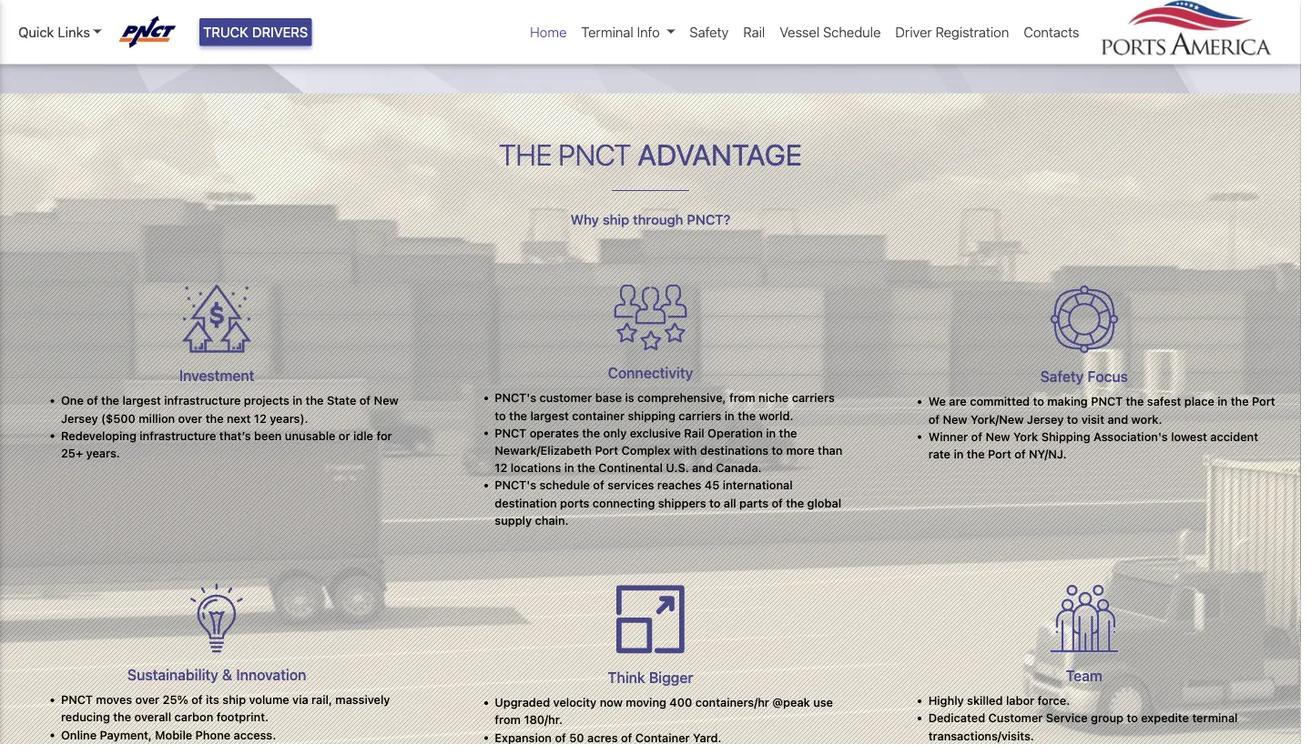 Task type: locate. For each thing, give the bounding box(es) containing it.
over right million on the left bottom of page
[[178, 411, 202, 425]]

why
[[571, 212, 599, 228]]

pnct's up destination
[[495, 479, 536, 492]]

to
[[1033, 395, 1044, 409], [495, 409, 506, 422], [1067, 412, 1078, 426], [772, 444, 783, 457], [709, 496, 721, 510], [1127, 712, 1138, 725]]

0 horizontal spatial safety
[[690, 24, 729, 40]]

place
[[1184, 395, 1214, 409]]

group
[[1091, 712, 1124, 725]]

rail right safety link
[[743, 24, 765, 40]]

over up overall
[[135, 693, 160, 707]]

links
[[58, 24, 90, 40]]

continental
[[598, 461, 663, 475]]

12 down the projects on the left of the page
[[254, 411, 267, 425]]

1 horizontal spatial safety
[[1040, 368, 1084, 386]]

all
[[724, 496, 736, 510]]

safety link
[[682, 15, 736, 50]]

locations
[[510, 461, 561, 475]]

safety left "rail" link on the top of the page
[[690, 24, 729, 40]]

vessel
[[780, 24, 820, 40]]

association's
[[1093, 430, 1168, 443]]

new down "york/new"
[[985, 430, 1010, 443]]

jersey up york
[[1027, 412, 1064, 426]]

complex
[[621, 444, 670, 457]]

0 horizontal spatial and
[[692, 461, 713, 475]]

pnct up newark/elizabeth
[[495, 426, 526, 440]]

services
[[607, 479, 654, 492]]

port up accident
[[1252, 395, 1275, 409]]

of left its
[[191, 693, 203, 707]]

1 horizontal spatial jersey
[[1027, 412, 1064, 426]]

world.
[[759, 409, 793, 422]]

the down world.
[[779, 426, 797, 440]]

to left more
[[772, 444, 783, 457]]

to inside highly skilled labor force. dedicated customer service group to expedite terminal transactions/visits.
[[1127, 712, 1138, 725]]

moves
[[96, 693, 132, 707]]

jersey inside the we are committed to making pnct the safest place in the port of new york/new jersey to visit and work. winner of new york shipping association's lowest accident rate in the port of ny/nj.
[[1027, 412, 1064, 426]]

the up schedule
[[577, 461, 595, 475]]

shippers
[[658, 496, 706, 510]]

pnct?
[[687, 212, 731, 228]]

0 vertical spatial new
[[374, 394, 399, 408]]

new inside the one of the largest infrastructure projects in the state of new jersey ($500 million over the next 12 years). redeveloping infrastructure that's been unusable or idle for 25+ years.
[[374, 394, 399, 408]]

more
[[786, 444, 815, 457]]

ship inside pnct moves over 25% of its ship volume via rail, massively reducing the overall carbon footprint. online payment, mobile phone access.
[[222, 693, 246, 707]]

million
[[139, 411, 175, 425]]

team image
[[1049, 584, 1120, 654]]

through
[[633, 212, 683, 228]]

of right one
[[87, 394, 98, 408]]

velocity
[[553, 696, 597, 710]]

of
[[87, 394, 98, 408], [359, 394, 371, 408], [928, 412, 940, 426], [971, 430, 982, 443], [1014, 447, 1026, 461], [593, 479, 604, 492], [772, 496, 783, 510], [191, 693, 203, 707], [555, 731, 566, 745], [621, 731, 632, 745]]

1 vertical spatial new
[[943, 412, 967, 426]]

highly
[[928, 694, 964, 708]]

the up operation at the right bottom
[[738, 409, 756, 422]]

safety up making
[[1040, 368, 1084, 386]]

comprehensive,
[[637, 391, 726, 405]]

&
[[222, 667, 232, 684]]

0 horizontal spatial carriers
[[679, 409, 721, 422]]

in up years).
[[293, 394, 302, 408]]

1 vertical spatial from
[[495, 714, 521, 727]]

1 horizontal spatial 12
[[495, 461, 507, 475]]

than
[[818, 444, 843, 457]]

the up payment,
[[113, 711, 131, 724]]

0 vertical spatial and
[[1107, 412, 1128, 426]]

new up for
[[374, 394, 399, 408]]

port down only
[[595, 444, 618, 457]]

largest
[[122, 394, 161, 408], [530, 409, 569, 422]]

of right parts
[[772, 496, 783, 510]]

sustainability & innovation image
[[190, 584, 243, 653]]

2 pnct's from the top
[[495, 479, 536, 492]]

port down "york/new"
[[988, 447, 1011, 461]]

infrastructure
[[164, 394, 241, 408], [140, 429, 216, 443]]

from
[[729, 391, 755, 405], [495, 714, 521, 727]]

pnct up reducing
[[61, 693, 93, 707]]

0 vertical spatial largest
[[122, 394, 161, 408]]

1 horizontal spatial from
[[729, 391, 755, 405]]

and up association's
[[1107, 412, 1128, 426]]

0 vertical spatial infrastructure
[[164, 394, 241, 408]]

carriers right niche
[[792, 391, 835, 405]]

1 vertical spatial rail
[[684, 426, 704, 440]]

footprint.
[[216, 711, 269, 724]]

($500
[[101, 411, 136, 425]]

ship
[[603, 212, 629, 228], [222, 693, 246, 707]]

rail
[[743, 24, 765, 40], [684, 426, 704, 440]]

advantage
[[638, 137, 802, 172]]

u.s.
[[666, 461, 689, 475]]

1 horizontal spatial and
[[1107, 412, 1128, 426]]

45
[[705, 479, 720, 492]]

in right the rate
[[954, 447, 964, 461]]

york/new
[[971, 412, 1024, 426]]

the
[[101, 394, 119, 408], [306, 394, 324, 408], [1126, 395, 1144, 409], [1231, 395, 1249, 409], [509, 409, 527, 422], [738, 409, 756, 422], [205, 411, 224, 425], [582, 426, 600, 440], [779, 426, 797, 440], [967, 447, 985, 461], [577, 461, 595, 475], [786, 496, 804, 510], [113, 711, 131, 724]]

pnct moves over 25% of its ship volume via rail, massively reducing the overall carbon footprint. online payment, mobile phone access.
[[61, 693, 390, 742]]

base
[[595, 391, 622, 405]]

ship right why
[[603, 212, 629, 228]]

to up newark/elizabeth
[[495, 409, 506, 422]]

pnct's left customer on the bottom of the page
[[495, 391, 536, 405]]

and inside the we are committed to making pnct the safest place in the port of new york/new jersey to visit and work. winner of new york shipping association's lowest accident rate in the port of ny/nj.
[[1107, 412, 1128, 426]]

rail up with
[[684, 426, 704, 440]]

1 vertical spatial largest
[[530, 409, 569, 422]]

operates
[[530, 426, 579, 440]]

the up ($500
[[101, 394, 119, 408]]

from inside upgraded velocity now moving 400 containers/hr @peak use from 180/hr. expansion of 50 acres of container yard.
[[495, 714, 521, 727]]

1 vertical spatial pnct's
[[495, 479, 536, 492]]

0 vertical spatial from
[[729, 391, 755, 405]]

are
[[949, 395, 967, 409]]

from left niche
[[729, 391, 755, 405]]

carriers down comprehensive,
[[679, 409, 721, 422]]

terminal info
[[581, 24, 660, 40]]

now
[[600, 696, 623, 710]]

infrastructure down million on the left bottom of page
[[140, 429, 216, 443]]

think
[[608, 669, 645, 687]]

2 vertical spatial new
[[985, 430, 1010, 443]]

carriers
[[792, 391, 835, 405], [679, 409, 721, 422]]

innovation
[[236, 667, 306, 684]]

0 horizontal spatial 12
[[254, 411, 267, 425]]

in up schedule
[[564, 461, 574, 475]]

0 horizontal spatial over
[[135, 693, 160, 707]]

largest inside the one of the largest infrastructure projects in the state of new jersey ($500 million over the next 12 years). redeveloping infrastructure that's been unusable or idle for 25+ years.
[[122, 394, 161, 408]]

1 vertical spatial over
[[135, 693, 160, 707]]

0 horizontal spatial port
[[595, 444, 618, 457]]

1 vertical spatial infrastructure
[[140, 429, 216, 443]]

terminal info link
[[574, 15, 682, 50]]

force.
[[1038, 694, 1070, 708]]

vessel schedule link
[[772, 15, 888, 50]]

jersey
[[61, 411, 98, 425], [1027, 412, 1064, 426]]

quick
[[18, 24, 54, 40]]

sustainability & innovation
[[127, 667, 306, 684]]

infrastructure down investment
[[164, 394, 241, 408]]

the inside pnct moves over 25% of its ship volume via rail, massively reducing the overall carbon footprint. online payment, mobile phone access.
[[113, 711, 131, 724]]

from down upgraded
[[495, 714, 521, 727]]

0 horizontal spatial rail
[[684, 426, 704, 440]]

1 horizontal spatial over
[[178, 411, 202, 425]]

largest up operates
[[530, 409, 569, 422]]

180/hr.
[[524, 714, 563, 727]]

1 vertical spatial ship
[[222, 693, 246, 707]]

0 vertical spatial carriers
[[792, 391, 835, 405]]

parts
[[739, 496, 768, 510]]

0 horizontal spatial largest
[[122, 394, 161, 408]]

1 vertical spatial safety
[[1040, 368, 1084, 386]]

drivers
[[252, 24, 308, 40]]

1 horizontal spatial ship
[[603, 212, 629, 228]]

of down york
[[1014, 447, 1026, 461]]

of right acres
[[621, 731, 632, 745]]

pnct inside pnct's customer base is comprehensive, from niche carriers to the largest container shipping carriers in the world. pnct operates the only exclusive rail operation in the newark/elizabeth port complex with destinations to more than 12 locations in the continental u.s. and canada. pnct's schedule of services reaches 45 international destination ports connecting shippers to all parts of the global supply chain.
[[495, 426, 526, 440]]

of left 50
[[555, 731, 566, 745]]

years).
[[270, 411, 308, 425]]

0 horizontal spatial from
[[495, 714, 521, 727]]

skilled
[[967, 694, 1003, 708]]

the up newark/elizabeth
[[509, 409, 527, 422]]

pnct up visit
[[1091, 395, 1123, 409]]

moving
[[626, 696, 666, 710]]

0 horizontal spatial ship
[[222, 693, 246, 707]]

to right group
[[1127, 712, 1138, 725]]

shipping
[[1041, 430, 1090, 443]]

rail inside pnct's customer base is comprehensive, from niche carriers to the largest container shipping carriers in the world. pnct operates the only exclusive rail operation in the newark/elizabeth port complex with destinations to more than 12 locations in the continental u.s. and canada. pnct's schedule of services reaches 45 international destination ports connecting shippers to all parts of the global supply chain.
[[684, 426, 704, 440]]

0 vertical spatial over
[[178, 411, 202, 425]]

0 horizontal spatial jersey
[[61, 411, 98, 425]]

is
[[625, 391, 634, 405]]

and inside pnct's customer base is comprehensive, from niche carriers to the largest container shipping carriers in the world. pnct operates the only exclusive rail operation in the newark/elizabeth port complex with destinations to more than 12 locations in the continental u.s. and canada. pnct's schedule of services reaches 45 international destination ports connecting shippers to all parts of the global supply chain.
[[692, 461, 713, 475]]

1 horizontal spatial largest
[[530, 409, 569, 422]]

largest up million on the left bottom of page
[[122, 394, 161, 408]]

0 vertical spatial safety
[[690, 24, 729, 40]]

0 vertical spatial pnct's
[[495, 391, 536, 405]]

next
[[227, 411, 251, 425]]

ny/nj.
[[1029, 447, 1067, 461]]

1 pnct's from the top
[[495, 391, 536, 405]]

and up 45
[[692, 461, 713, 475]]

think bigger
[[608, 669, 693, 687]]

1 vertical spatial 12
[[495, 461, 507, 475]]

1 vertical spatial and
[[692, 461, 713, 475]]

the pnct advantage
[[499, 137, 802, 172]]

port
[[1252, 395, 1275, 409], [595, 444, 618, 457], [988, 447, 1011, 461]]

0 vertical spatial 12
[[254, 411, 267, 425]]

reducing
[[61, 711, 110, 724]]

pnct inside pnct moves over 25% of its ship volume via rail, massively reducing the overall carbon footprint. online payment, mobile phone access.
[[61, 693, 93, 707]]

12 left locations
[[495, 461, 507, 475]]

new down are
[[943, 412, 967, 426]]

1 horizontal spatial rail
[[743, 24, 765, 40]]

ship up the footprint.
[[222, 693, 246, 707]]

container
[[572, 409, 625, 422]]

the up work.
[[1126, 395, 1144, 409]]

accident
[[1210, 430, 1258, 443]]

pnct inside the we are committed to making pnct the safest place in the port of new york/new jersey to visit and work. winner of new york shipping association's lowest accident rate in the port of ny/nj.
[[1091, 395, 1123, 409]]

destination
[[495, 496, 557, 510]]

exclusive
[[630, 426, 681, 440]]

jersey down one
[[61, 411, 98, 425]]

in inside the one of the largest infrastructure projects in the state of new jersey ($500 million over the next 12 years). redeveloping infrastructure that's been unusable or idle for 25+ years.
[[293, 394, 302, 408]]

0 horizontal spatial new
[[374, 394, 399, 408]]

its
[[206, 693, 219, 707]]

0 vertical spatial rail
[[743, 24, 765, 40]]

one of the largest infrastructure projects in the state of new jersey ($500 million over the next 12 years). redeveloping infrastructure that's been unusable or idle for 25+ years.
[[61, 394, 399, 460]]



Task type: vqa. For each thing, say whether or not it's contained in the screenshot.
The Jersey
yes



Task type: describe. For each thing, give the bounding box(es) containing it.
team
[[1066, 668, 1102, 685]]

acres
[[587, 731, 618, 745]]

yard.
[[693, 731, 722, 745]]

largest inside pnct's customer base is comprehensive, from niche carriers to the largest container shipping carriers in the world. pnct operates the only exclusive rail operation in the newark/elizabeth port complex with destinations to more than 12 locations in the continental u.s. and canada. pnct's schedule of services reaches 45 international destination ports connecting shippers to all parts of the global supply chain.
[[530, 409, 569, 422]]

projects
[[244, 394, 289, 408]]

25+
[[61, 446, 83, 460]]

the left the "global" on the right bottom of the page
[[786, 496, 804, 510]]

of down "york/new"
[[971, 430, 982, 443]]

the up accident
[[1231, 395, 1249, 409]]

we are committed to making pnct the safest place in the port of new york/new jersey to visit and work. winner of new york shipping association's lowest accident rate in the port of ny/nj.
[[928, 395, 1275, 461]]

of up connecting
[[593, 479, 604, 492]]

customer
[[988, 712, 1043, 725]]

newark/elizabeth
[[495, 444, 592, 457]]

driver
[[895, 24, 932, 40]]

truck drivers link
[[199, 18, 312, 46]]

we
[[928, 395, 946, 409]]

upgraded
[[495, 696, 550, 710]]

pnct up why
[[558, 137, 631, 172]]

connecting
[[593, 496, 655, 510]]

reaches
[[657, 479, 701, 492]]

12 inside the one of the largest infrastructure projects in the state of new jersey ($500 million over the next 12 years). redeveloping infrastructure that's been unusable or idle for 25+ years.
[[254, 411, 267, 425]]

winner
[[928, 430, 968, 443]]

contacts
[[1024, 24, 1079, 40]]

safety focus
[[1040, 368, 1128, 386]]

years.
[[86, 446, 120, 460]]

1 horizontal spatial port
[[988, 447, 1011, 461]]

making
[[1047, 395, 1088, 409]]

of inside pnct moves over 25% of its ship volume via rail, massively reducing the overall carbon footprint. online payment, mobile phone access.
[[191, 693, 203, 707]]

0 vertical spatial ship
[[603, 212, 629, 228]]

1 horizontal spatial carriers
[[792, 391, 835, 405]]

terminal
[[581, 24, 633, 40]]

been
[[254, 429, 282, 443]]

mobile
[[155, 728, 192, 742]]

12 inside pnct's customer base is comprehensive, from niche carriers to the largest container shipping carriers in the world. pnct operates the only exclusive rail operation in the newark/elizabeth port complex with destinations to more than 12 locations in the continental u.s. and canada. pnct's schedule of services reaches 45 international destination ports connecting shippers to all parts of the global supply chain.
[[495, 461, 507, 475]]

safety for safety
[[690, 24, 729, 40]]

work.
[[1131, 412, 1162, 426]]

lowest
[[1171, 430, 1207, 443]]

400
[[670, 696, 692, 710]]

visit
[[1081, 412, 1104, 426]]

driver registration link
[[888, 15, 1016, 50]]

vessel schedule
[[780, 24, 881, 40]]

schedule
[[823, 24, 881, 40]]

why ship through pnct?
[[571, 212, 731, 228]]

overall
[[134, 711, 171, 724]]

operation
[[708, 426, 763, 440]]

info
[[637, 24, 660, 40]]

the
[[499, 137, 552, 172]]

the down winner
[[967, 447, 985, 461]]

2 horizontal spatial port
[[1252, 395, 1275, 409]]

over inside pnct moves over 25% of its ship volume via rail, massively reducing the overall carbon footprint. online payment, mobile phone access.
[[135, 693, 160, 707]]

the down container
[[582, 426, 600, 440]]

to left making
[[1033, 395, 1044, 409]]

home link
[[523, 15, 574, 50]]

rail,
[[311, 693, 332, 707]]

think bigger image
[[615, 584, 686, 656]]

shipping
[[628, 409, 675, 422]]

destinations
[[700, 444, 769, 457]]

1 vertical spatial carriers
[[679, 409, 721, 422]]

port inside pnct's customer base is comprehensive, from niche carriers to the largest container shipping carriers in the world. pnct operates the only exclusive rail operation in the newark/elizabeth port complex with destinations to more than 12 locations in the continental u.s. and canada. pnct's schedule of services reaches 45 international destination ports connecting shippers to all parts of the global supply chain.
[[595, 444, 618, 457]]

carbon
[[174, 711, 213, 724]]

of right state
[[359, 394, 371, 408]]

safest
[[1147, 395, 1181, 409]]

safety focus image
[[1049, 285, 1119, 355]]

for
[[376, 429, 392, 443]]

that's
[[219, 429, 251, 443]]

in up operation at the right bottom
[[725, 409, 735, 422]]

safety for safety focus
[[1040, 368, 1084, 386]]

of down we
[[928, 412, 940, 426]]

online
[[61, 728, 97, 742]]

labor
[[1006, 694, 1034, 708]]

one
[[61, 394, 84, 408]]

payment,
[[100, 728, 152, 742]]

jersey inside the one of the largest infrastructure projects in the state of new jersey ($500 million over the next 12 years). redeveloping infrastructure that's been unusable or idle for 25+ years.
[[61, 411, 98, 425]]

to down making
[[1067, 412, 1078, 426]]

the left next
[[205, 411, 224, 425]]

in right "place"
[[1218, 395, 1228, 409]]

volume
[[249, 693, 289, 707]]

home
[[530, 24, 567, 40]]

via
[[292, 693, 308, 707]]

the left state
[[306, 394, 324, 408]]

focus
[[1087, 368, 1128, 386]]

containers/hr
[[695, 696, 769, 710]]

phone
[[195, 728, 231, 742]]

dedicated
[[928, 712, 985, 725]]

1 horizontal spatial new
[[943, 412, 967, 426]]

quick links link
[[18, 22, 102, 42]]

terminal
[[1192, 712, 1238, 725]]

investment
[[179, 367, 254, 385]]

pnct's customer base is comprehensive, from niche carriers to the largest container shipping carriers in the world. pnct operates the only exclusive rail operation in the newark/elizabeth port complex with destinations to more than 12 locations in the continental u.s. and canada. pnct's schedule of services reaches 45 international destination ports connecting shippers to all parts of the global supply chain.
[[495, 391, 843, 527]]

connectivity image
[[613, 285, 688, 351]]

massively
[[335, 693, 390, 707]]

contacts link
[[1016, 15, 1087, 50]]

transactions/visits.
[[928, 729, 1034, 743]]

over inside the one of the largest infrastructure projects in the state of new jersey ($500 million over the next 12 years). redeveloping infrastructure that's been unusable or idle for 25+ years.
[[178, 411, 202, 425]]

bigger
[[649, 669, 693, 687]]

from inside pnct's customer base is comprehensive, from niche carriers to the largest container shipping carriers in the world. pnct operates the only exclusive rail operation in the newark/elizabeth port complex with destinations to more than 12 locations in the continental u.s. and canada. pnct's schedule of services reaches 45 international destination ports connecting shippers to all parts of the global supply chain.
[[729, 391, 755, 405]]

2 horizontal spatial new
[[985, 430, 1010, 443]]

sustainability
[[127, 667, 218, 684]]

to left all
[[709, 496, 721, 510]]

access.
[[234, 728, 276, 742]]

unusable
[[285, 429, 335, 443]]

global
[[807, 496, 841, 510]]

in down world.
[[766, 426, 776, 440]]

investment image
[[182, 285, 252, 354]]

or
[[339, 429, 350, 443]]

state
[[327, 394, 356, 408]]

with
[[673, 444, 697, 457]]

service
[[1046, 712, 1088, 725]]

truck drivers
[[203, 24, 308, 40]]

redeveloping
[[61, 429, 136, 443]]



